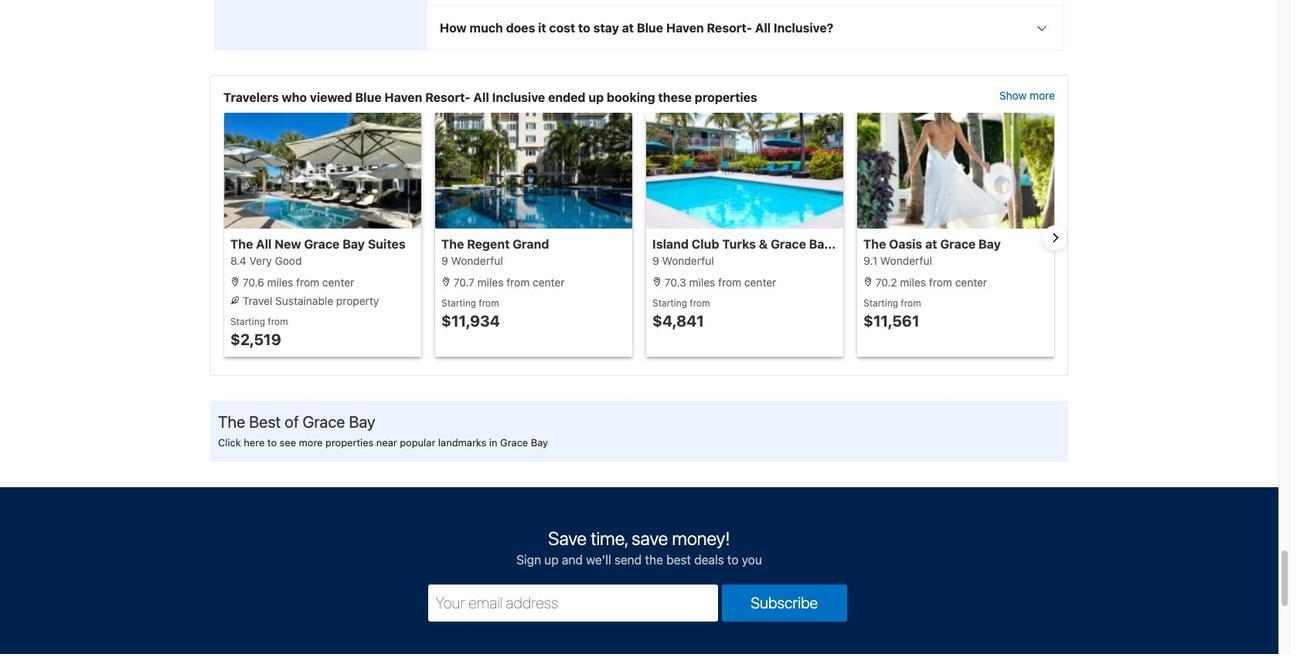 Task type: describe. For each thing, give the bounding box(es) containing it.
how
[[440, 21, 467, 34]]

time,
[[591, 528, 628, 549]]

property
[[336, 294, 379, 307]]

0 horizontal spatial haven
[[385, 90, 422, 104]]

turks
[[722, 237, 756, 251]]

the for the all new grace bay suites
[[230, 237, 253, 251]]

grace for the all new grace bay suites
[[304, 237, 340, 251]]

more inside the best of grace bay click here to see more properties near popular landmarks in grace bay
[[299, 436, 323, 449]]

subscribe button
[[722, 585, 847, 622]]

oasis
[[889, 237, 922, 251]]

near
[[376, 436, 397, 449]]

9 wonderful inside 'the regent grand 9 wonderful'
[[441, 254, 503, 267]]

70.7
[[454, 276, 475, 289]]

70.6
[[243, 276, 264, 289]]

resort- inside dropdown button
[[707, 21, 752, 34]]

it
[[538, 21, 546, 34]]

the
[[645, 553, 663, 567]]

island club turks & grace bay place 9 wonderful
[[652, 237, 867, 267]]

starting for $11,934
[[441, 297, 476, 309]]

regent
[[467, 237, 510, 251]]

inclusive
[[492, 90, 545, 104]]

see
[[280, 436, 296, 449]]

center for $4,841
[[744, 276, 776, 289]]

70.3 miles from center
[[662, 276, 776, 289]]

bay for the oasis at grace bay
[[979, 237, 1001, 251]]

1 center from the left
[[322, 276, 354, 289]]

ended
[[548, 90, 586, 104]]

and
[[562, 553, 583, 567]]

center for $11,934
[[533, 276, 565, 289]]

the all new grace bay suites 8.4 very good
[[230, 237, 406, 267]]

these
[[658, 90, 692, 104]]

save
[[548, 528, 587, 549]]

$11,934
[[441, 312, 500, 330]]

starting from $11,561
[[863, 297, 921, 330]]

starting for $4,841
[[652, 297, 687, 309]]

the regent grand 9 wonderful
[[441, 237, 549, 267]]

show more link
[[999, 88, 1055, 106]]

starting from $11,934
[[441, 297, 500, 330]]

all inside the all new grace bay suites 8.4 very good
[[256, 237, 272, 251]]

the for the best of grace bay
[[218, 412, 245, 431]]

grace inside island club turks & grace bay place 9 wonderful
[[771, 237, 806, 251]]

9.1 wonderful
[[863, 254, 932, 267]]

70.2
[[876, 276, 897, 289]]

how much does it cost to stay at blue haven resort- all inclusive? button
[[427, 6, 1064, 49]]

miles for $11,934
[[477, 276, 504, 289]]

grace for the oasis at grace bay
[[940, 237, 976, 251]]

1 vertical spatial resort-
[[425, 90, 471, 104]]

who
[[282, 90, 307, 104]]

0 horizontal spatial blue
[[355, 90, 382, 104]]

up inside save time, save money! sign up and we'll send the best deals to you
[[544, 553, 559, 567]]

viewed
[[310, 90, 352, 104]]

at inside dropdown button
[[622, 21, 634, 34]]

save
[[632, 528, 668, 549]]

deals
[[694, 553, 724, 567]]

1 miles from the left
[[267, 276, 293, 289]]

starting from $4,841
[[652, 297, 710, 330]]

from inside starting from $4,841
[[690, 297, 710, 309]]

9 wonderful inside island club turks & grace bay place 9 wonderful
[[652, 254, 714, 267]]

here
[[244, 436, 265, 449]]

$4,841
[[652, 312, 704, 330]]

show more
[[999, 89, 1055, 102]]

$11,561
[[863, 312, 920, 330]]

save time, save money! sign up and we'll send the best deals to you
[[516, 528, 762, 567]]

best
[[666, 553, 691, 567]]

bay right in at the bottom left
[[531, 436, 548, 449]]

travelers who viewed blue haven resort- all inclusive ended up booking these properties
[[223, 90, 757, 104]]

the for the oasis at grace bay
[[863, 237, 886, 251]]

bay for the all new grace bay suites
[[342, 237, 365, 251]]

from inside starting from $11,934
[[479, 297, 499, 309]]

club
[[692, 237, 719, 251]]

70.6 miles from center
[[240, 276, 354, 289]]

much
[[470, 21, 503, 34]]

grace right in at the bottom left
[[500, 436, 528, 449]]

good
[[275, 254, 302, 267]]

accordion control element
[[427, 0, 1064, 50]]

to inside dropdown button
[[578, 21, 590, 34]]



Task type: vqa. For each thing, say whether or not it's contained in the screenshot.
Travel
yes



Task type: locate. For each thing, give the bounding box(es) containing it.
the for the regent grand
[[441, 237, 464, 251]]

travel sustainable property
[[240, 294, 379, 307]]

center up property
[[322, 276, 354, 289]]

bay inside the oasis at grace bay 9.1 wonderful
[[979, 237, 1001, 251]]

from inside starting from $11,561
[[901, 297, 921, 309]]

haven
[[666, 21, 704, 34], [385, 90, 422, 104]]

bay left suites at the top left of the page
[[342, 237, 365, 251]]

the inside the all new grace bay suites 8.4 very good
[[230, 237, 253, 251]]

all inside dropdown button
[[755, 21, 771, 34]]

0 vertical spatial all
[[755, 21, 771, 34]]

0 vertical spatial properties
[[695, 90, 757, 104]]

1 9 wonderful from the left
[[441, 254, 503, 267]]

from
[[296, 276, 319, 289], [506, 276, 530, 289], [718, 276, 741, 289], [929, 276, 952, 289], [479, 297, 499, 309], [690, 297, 710, 309], [901, 297, 921, 309], [268, 316, 288, 327]]

grace for the best of grace bay
[[303, 412, 345, 431]]

1 vertical spatial blue
[[355, 90, 382, 104]]

blue right viewed at left
[[355, 90, 382, 104]]

1 horizontal spatial haven
[[666, 21, 704, 34]]

all left inclusive?
[[755, 21, 771, 34]]

2 vertical spatial to
[[727, 553, 739, 567]]

place
[[834, 237, 867, 251]]

bay right the of
[[349, 412, 375, 431]]

3 center from the left
[[744, 276, 776, 289]]

at
[[622, 21, 634, 34], [925, 237, 937, 251]]

we'll
[[586, 553, 611, 567]]

best
[[249, 412, 281, 431]]

region
[[211, 112, 1068, 363]]

grace right the new
[[304, 237, 340, 251]]

center
[[322, 276, 354, 289], [533, 276, 565, 289], [744, 276, 776, 289], [955, 276, 987, 289]]

1 vertical spatial up
[[544, 553, 559, 567]]

0 vertical spatial more
[[1030, 89, 1055, 102]]

the inside the oasis at grace bay 9.1 wonderful
[[863, 237, 886, 251]]

9 wonderful up 70.7
[[441, 254, 503, 267]]

starting up "$11,934"
[[441, 297, 476, 309]]

at right oasis
[[925, 237, 937, 251]]

inclusive?
[[774, 21, 834, 34]]

sign
[[516, 553, 541, 567]]

up
[[589, 90, 604, 104], [544, 553, 559, 567]]

up left and
[[544, 553, 559, 567]]

properties right these
[[695, 90, 757, 104]]

9 wonderful down island
[[652, 254, 714, 267]]

haven up these
[[666, 21, 704, 34]]

1 vertical spatial more
[[299, 436, 323, 449]]

all left inclusive
[[473, 90, 489, 104]]

stay
[[593, 21, 619, 34]]

from down turks on the top right of the page
[[718, 276, 741, 289]]

0 horizontal spatial resort-
[[425, 90, 471, 104]]

0 vertical spatial up
[[589, 90, 604, 104]]

0 horizontal spatial 9 wonderful
[[441, 254, 503, 267]]

all
[[755, 21, 771, 34], [473, 90, 489, 104], [256, 237, 272, 251]]

0 horizontal spatial more
[[299, 436, 323, 449]]

miles
[[267, 276, 293, 289], [477, 276, 504, 289], [689, 276, 715, 289], [900, 276, 926, 289]]

bay inside the all new grace bay suites 8.4 very good
[[342, 237, 365, 251]]

starting up $11,561
[[863, 297, 898, 309]]

0 vertical spatial resort-
[[707, 21, 752, 34]]

4 miles from the left
[[900, 276, 926, 289]]

bay for the best of grace bay
[[349, 412, 375, 431]]

grace
[[304, 237, 340, 251], [771, 237, 806, 251], [940, 237, 976, 251], [303, 412, 345, 431], [500, 436, 528, 449]]

the up 9.1 wonderful
[[863, 237, 886, 251]]

1 horizontal spatial more
[[1030, 89, 1055, 102]]

3 miles from the left
[[689, 276, 715, 289]]

blue right stay
[[637, 21, 663, 34]]

properties inside the best of grace bay click here to see more properties near popular landmarks in grace bay
[[325, 436, 374, 449]]

center down island club turks & grace bay place 9 wonderful
[[744, 276, 776, 289]]

70.2 miles from center
[[873, 276, 987, 289]]

cost
[[549, 21, 575, 34]]

travel
[[243, 294, 272, 307]]

0 horizontal spatial at
[[622, 21, 634, 34]]

suites
[[368, 237, 406, 251]]

2 center from the left
[[533, 276, 565, 289]]

0 vertical spatial blue
[[637, 21, 663, 34]]

0 vertical spatial to
[[578, 21, 590, 34]]

1 vertical spatial haven
[[385, 90, 422, 104]]

of
[[285, 412, 299, 431]]

at right stay
[[622, 21, 634, 34]]

center down the oasis at grace bay 9.1 wonderful
[[955, 276, 987, 289]]

from up the $4,841
[[690, 297, 710, 309]]

$2,519
[[230, 330, 281, 348]]

1 horizontal spatial up
[[589, 90, 604, 104]]

does
[[506, 21, 535, 34]]

the best of grace bay click here to see more properties near popular landmarks in grace bay
[[218, 412, 548, 449]]

1 horizontal spatial resort-
[[707, 21, 752, 34]]

1 horizontal spatial 9 wonderful
[[652, 254, 714, 267]]

miles right 70.7
[[477, 276, 504, 289]]

1 horizontal spatial blue
[[637, 21, 663, 34]]

8.4 very
[[230, 254, 272, 267]]

0 horizontal spatial up
[[544, 553, 559, 567]]

1 vertical spatial properties
[[325, 436, 374, 449]]

grace right the of
[[303, 412, 345, 431]]

you
[[742, 553, 762, 567]]

the up 8.4 very
[[230, 237, 253, 251]]

landmarks
[[438, 436, 486, 449]]

the
[[230, 237, 253, 251], [441, 237, 464, 251], [863, 237, 886, 251], [218, 412, 245, 431]]

from down 'the regent grand 9 wonderful'
[[506, 276, 530, 289]]

grand
[[513, 237, 549, 251]]

haven inside how much does it cost to stay at blue haven resort- all inclusive? dropdown button
[[666, 21, 704, 34]]

starting up the $4,841
[[652, 297, 687, 309]]

1 vertical spatial at
[[925, 237, 937, 251]]

2 horizontal spatial to
[[727, 553, 739, 567]]

to inside save time, save money! sign up and we'll send the best deals to you
[[727, 553, 739, 567]]

grace inside the all new grace bay suites 8.4 very good
[[304, 237, 340, 251]]

from up "$2,519" at left bottom
[[268, 316, 288, 327]]

1 vertical spatial to
[[267, 436, 277, 449]]

starting
[[441, 297, 476, 309], [652, 297, 687, 309], [863, 297, 898, 309], [230, 316, 265, 327]]

to left see
[[267, 436, 277, 449]]

bay inside island club turks & grace bay place 9 wonderful
[[809, 237, 831, 251]]

up right ended
[[589, 90, 604, 104]]

starting inside starting from $11,561
[[863, 297, 898, 309]]

properties
[[695, 90, 757, 104], [325, 436, 374, 449]]

to inside the best of grace bay click here to see more properties near popular landmarks in grace bay
[[267, 436, 277, 449]]

to
[[578, 21, 590, 34], [267, 436, 277, 449], [727, 553, 739, 567]]

from up "$11,934"
[[479, 297, 499, 309]]

island
[[652, 237, 689, 251]]

haven right viewed at left
[[385, 90, 422, 104]]

miles down the good
[[267, 276, 293, 289]]

center for $11,561
[[955, 276, 987, 289]]

to left you
[[727, 553, 739, 567]]

in
[[489, 436, 497, 449]]

bay
[[342, 237, 365, 251], [809, 237, 831, 251], [979, 237, 1001, 251], [349, 412, 375, 431], [531, 436, 548, 449]]

blue inside dropdown button
[[637, 21, 663, 34]]

to left stay
[[578, 21, 590, 34]]

more right see
[[299, 436, 323, 449]]

grace up 70.2 miles from center
[[940, 237, 976, 251]]

sustainable
[[275, 294, 333, 307]]

new
[[275, 237, 301, 251]]

starting inside starting from $4,841
[[652, 297, 687, 309]]

from down the oasis at grace bay 9.1 wonderful
[[929, 276, 952, 289]]

resort-
[[707, 21, 752, 34], [425, 90, 471, 104]]

from up travel sustainable property
[[296, 276, 319, 289]]

1 horizontal spatial at
[[925, 237, 937, 251]]

the oasis at grace bay 9.1 wonderful
[[863, 237, 1001, 267]]

4 center from the left
[[955, 276, 987, 289]]

2 vertical spatial all
[[256, 237, 272, 251]]

how much does it cost to stay at blue haven resort- all inclusive?
[[440, 21, 834, 34]]

blue
[[637, 21, 663, 34], [355, 90, 382, 104]]

click
[[218, 436, 241, 449]]

2 miles from the left
[[477, 276, 504, 289]]

travelers
[[223, 90, 279, 104]]

subscribe
[[751, 594, 818, 612]]

starting from $2,519
[[230, 316, 288, 348]]

popular
[[400, 436, 435, 449]]

1 vertical spatial all
[[473, 90, 489, 104]]

more right show
[[1030, 89, 1055, 102]]

the left regent
[[441, 237, 464, 251]]

starting inside starting from $11,934
[[441, 297, 476, 309]]

70.3
[[665, 276, 686, 289]]

the inside the best of grace bay click here to see more properties near popular landmarks in grace bay
[[218, 412, 245, 431]]

1 horizontal spatial to
[[578, 21, 590, 34]]

properties left near
[[325, 436, 374, 449]]

starting for $11,561
[[863, 297, 898, 309]]

1 horizontal spatial properties
[[695, 90, 757, 104]]

grace right &
[[771, 237, 806, 251]]

0 vertical spatial at
[[622, 21, 634, 34]]

money!
[[672, 528, 730, 549]]

miles down 9.1 wonderful
[[900, 276, 926, 289]]

resort- left inclusive?
[[707, 21, 752, 34]]

70.7 miles from center
[[451, 276, 565, 289]]

2 9 wonderful from the left
[[652, 254, 714, 267]]

starting for $2,519
[[230, 316, 265, 327]]

miles right "70.3"
[[689, 276, 715, 289]]

0 horizontal spatial all
[[256, 237, 272, 251]]

starting up "$2,519" at left bottom
[[230, 316, 265, 327]]

grace inside the oasis at grace bay 9.1 wonderful
[[940, 237, 976, 251]]

0 horizontal spatial properties
[[325, 436, 374, 449]]

region containing $11,934
[[211, 112, 1068, 363]]

Your email address email field
[[428, 585, 718, 622]]

at inside the oasis at grace bay 9.1 wonderful
[[925, 237, 937, 251]]

from inside the starting from $2,519
[[268, 316, 288, 327]]

from up $11,561
[[901, 297, 921, 309]]

9 wonderful
[[441, 254, 503, 267], [652, 254, 714, 267]]

bay left place
[[809, 237, 831, 251]]

all up 8.4 very
[[256, 237, 272, 251]]

&
[[759, 237, 768, 251]]

center down grand
[[533, 276, 565, 289]]

show
[[999, 89, 1027, 102]]

the inside 'the regent grand 9 wonderful'
[[441, 237, 464, 251]]

more
[[1030, 89, 1055, 102], [299, 436, 323, 449]]

miles for $4,841
[[689, 276, 715, 289]]

starting inside the starting from $2,519
[[230, 316, 265, 327]]

1 horizontal spatial all
[[473, 90, 489, 104]]

booking
[[607, 90, 655, 104]]

bay up 70.2 miles from center
[[979, 237, 1001, 251]]

0 horizontal spatial to
[[267, 436, 277, 449]]

send
[[614, 553, 642, 567]]

resort- down how at left
[[425, 90, 471, 104]]

2 horizontal spatial all
[[755, 21, 771, 34]]

0 vertical spatial haven
[[666, 21, 704, 34]]

the up click
[[218, 412, 245, 431]]

miles for $11,561
[[900, 276, 926, 289]]



